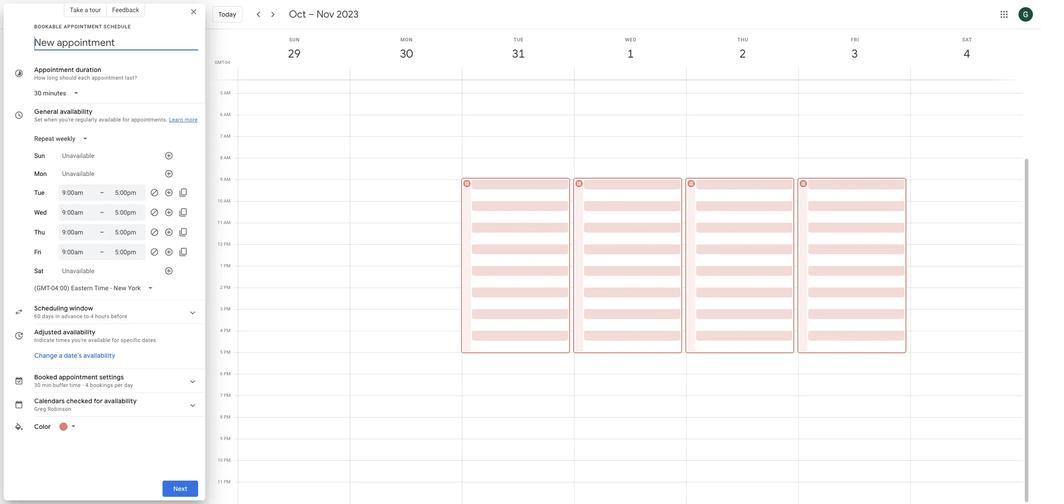 Task type: vqa. For each thing, say whether or not it's contained in the screenshot.


Task type: locate. For each thing, give the bounding box(es) containing it.
1 horizontal spatial 30
[[400, 46, 412, 61]]

1 7 from the top
[[220, 134, 223, 139]]

0 vertical spatial 10
[[218, 199, 223, 204]]

0 horizontal spatial for
[[94, 397, 103, 406]]

11 up 12
[[218, 220, 223, 225]]

grid
[[209, 29, 1031, 505]]

12 pm
[[218, 242, 231, 247]]

sat up saturday, november 4 element
[[963, 37, 973, 43]]

Start time on Fridays text field
[[62, 247, 89, 258]]

wed left start time on wednesdays text field
[[34, 209, 47, 216]]

unavailable for mon
[[62, 170, 94, 178]]

pm down 10 pm
[[224, 480, 231, 485]]

0 horizontal spatial 3
[[220, 307, 223, 312]]

tue up "31"
[[514, 37, 524, 43]]

6 down 5 pm at the left bottom of page
[[220, 372, 223, 377]]

1 pm from the top
[[224, 242, 231, 247]]

0 vertical spatial you're
[[59, 117, 74, 123]]

indicate
[[34, 337, 55, 344]]

you're up change a date's availability button
[[72, 337, 87, 344]]

5
[[220, 91, 223, 96], [220, 350, 223, 355]]

7 pm from the top
[[224, 372, 231, 377]]

9 up 10 am on the left of page
[[220, 177, 223, 182]]

am down 9 am
[[224, 199, 231, 204]]

booked
[[34, 374, 57, 382]]

wed inside the 1 column header
[[625, 37, 637, 43]]

1 6 from the top
[[220, 112, 223, 117]]

1 horizontal spatial 1
[[627, 46, 634, 61]]

sat inside 4 column header
[[963, 37, 973, 43]]

4 pm from the top
[[224, 307, 231, 312]]

0 vertical spatial 6
[[220, 112, 223, 117]]

1 vertical spatial 1
[[220, 264, 223, 269]]

1 vertical spatial appointment
[[59, 374, 98, 382]]

None field
[[31, 85, 86, 101], [31, 131, 95, 147], [31, 280, 161, 296], [31, 85, 86, 101], [31, 131, 95, 147], [31, 280, 161, 296]]

2 vertical spatial unavailable
[[62, 268, 94, 275]]

in
[[55, 314, 60, 320]]

5 for 5 am
[[220, 91, 223, 96]]

you're inside adjusted availability indicate times you're available for specific dates
[[72, 337, 87, 344]]

availability
[[60, 108, 92, 116], [63, 328, 96, 337], [84, 352, 115, 360], [104, 397, 137, 406]]

pm for 12 pm
[[224, 242, 231, 247]]

End time on Fridays text field
[[115, 247, 142, 258]]

to
[[84, 314, 89, 320]]

pm for 5 pm
[[224, 350, 231, 355]]

1 inside wed 1
[[627, 46, 634, 61]]

set
[[34, 117, 42, 123]]

0 vertical spatial for
[[123, 117, 130, 123]]

pm for 2 pm
[[224, 285, 231, 290]]

0 vertical spatial appointment
[[92, 75, 124, 81]]

am for 11 am
[[224, 220, 231, 225]]

wed for wed 1
[[625, 37, 637, 43]]

3
[[852, 46, 858, 61], [220, 307, 223, 312]]

0 horizontal spatial mon
[[34, 170, 47, 178]]

0 vertical spatial tue
[[514, 37, 524, 43]]

you're right when
[[59, 117, 74, 123]]

pm up 4 pm
[[224, 307, 231, 312]]

you're inside general availability set when you're regularly available for appointments. learn more
[[59, 117, 74, 123]]

thu for thu
[[34, 229, 45, 236]]

– left end time on thursdays 'text box'
[[100, 229, 104, 236]]

pm up 2 pm
[[224, 264, 231, 269]]

11
[[218, 220, 223, 225], [218, 480, 223, 485]]

day
[[124, 383, 133, 389]]

2 7 from the top
[[220, 393, 223, 398]]

1 vertical spatial 9
[[220, 437, 223, 442]]

tue left start time on tuesdays text field on the top left of page
[[34, 189, 45, 196]]

available down hours
[[88, 337, 111, 344]]

0 vertical spatial thu
[[738, 37, 749, 43]]

thu for thu 2
[[738, 37, 749, 43]]

1 11 from the top
[[218, 220, 223, 225]]

10 for 10 am
[[218, 199, 223, 204]]

am up the 12 pm
[[224, 220, 231, 225]]

1 horizontal spatial wed
[[625, 37, 637, 43]]

0 vertical spatial 2
[[739, 46, 746, 61]]

0 horizontal spatial fri
[[34, 249, 41, 256]]

should
[[60, 75, 77, 81]]

pm down 8 pm
[[224, 437, 231, 442]]

1 horizontal spatial mon
[[401, 37, 413, 43]]

7 up 8 am
[[220, 134, 223, 139]]

take
[[70, 6, 83, 14]]

29 column header
[[238, 29, 351, 80]]

thu
[[738, 37, 749, 43], [34, 229, 45, 236]]

take a tour button
[[64, 3, 107, 17]]

1 vertical spatial 8
[[220, 415, 223, 420]]

thu left start time on thursdays text field
[[34, 229, 45, 236]]

0 vertical spatial unavailable
[[62, 152, 94, 160]]

3 pm from the top
[[224, 285, 231, 290]]

1 vertical spatial tue
[[34, 189, 45, 196]]

8 pm from the top
[[224, 393, 231, 398]]

a inside change a date's availability button
[[59, 352, 62, 360]]

pm up 9 pm
[[224, 415, 231, 420]]

am up the 6 am
[[224, 91, 231, 96]]

unavailable down regularly
[[62, 152, 94, 160]]

fri up friday, november 3 element
[[851, 37, 860, 43]]

3 inside fri 3
[[852, 46, 858, 61]]

End time on Tuesdays text field
[[115, 187, 142, 198]]

0 horizontal spatial thu
[[34, 229, 45, 236]]

1 vertical spatial 6
[[220, 372, 223, 377]]

1 unavailable from the top
[[62, 152, 94, 160]]

Add title text field
[[34, 36, 198, 50]]

change a date's availability
[[34, 352, 115, 360]]

a left date's
[[59, 352, 62, 360]]

2 6 from the top
[[220, 372, 223, 377]]

9 for 9 pm
[[220, 437, 223, 442]]

sun 29
[[287, 37, 300, 61]]

availability down adjusted availability indicate times you're available for specific dates at bottom
[[84, 352, 115, 360]]

thursday, november 2 element
[[733, 44, 754, 64]]

– left end time on fridays text field
[[100, 249, 104, 256]]

before
[[111, 314, 127, 320]]

pm down 5 pm at the left bottom of page
[[224, 372, 231, 377]]

1 horizontal spatial for
[[112, 337, 119, 344]]

7 am from the top
[[224, 220, 231, 225]]

sun inside sun 29
[[289, 37, 300, 43]]

10 up 11 pm
[[218, 458, 223, 463]]

friday, november 3 element
[[845, 44, 866, 64]]

0 vertical spatial 9
[[220, 177, 223, 182]]

6 up 7 am
[[220, 112, 223, 117]]

0 horizontal spatial wed
[[34, 209, 47, 216]]

0 vertical spatial sat
[[963, 37, 973, 43]]

0 vertical spatial a
[[85, 6, 88, 14]]

unavailable down start time on fridays text box
[[62, 268, 94, 275]]

6 pm from the top
[[224, 350, 231, 355]]

appointment down duration
[[92, 75, 124, 81]]

2 pm from the top
[[224, 264, 231, 269]]

5 am
[[220, 91, 231, 96]]

availability inside general availability set when you're regularly available for appointments. learn more
[[60, 108, 92, 116]]

0 vertical spatial 5
[[220, 91, 223, 96]]

change a date's availability button
[[31, 348, 119, 364]]

8
[[220, 155, 223, 160], [220, 415, 223, 420]]

1 vertical spatial 7
[[220, 393, 223, 398]]

1 horizontal spatial sun
[[289, 37, 300, 43]]

days
[[42, 314, 54, 320]]

1 vertical spatial available
[[88, 337, 111, 344]]

2 9 from the top
[[220, 437, 223, 442]]

sunday, october 29 element
[[284, 44, 305, 64]]

0 horizontal spatial 2
[[220, 285, 223, 290]]

a
[[85, 6, 88, 14], [59, 352, 62, 360]]

for
[[123, 117, 130, 123], [112, 337, 119, 344], [94, 397, 103, 406]]

sun for sun 29
[[289, 37, 300, 43]]

1 vertical spatial sun
[[34, 152, 45, 160]]

unavailable up start time on tuesdays text field on the top left of page
[[62, 170, 94, 178]]

pm right 12
[[224, 242, 231, 247]]

0 horizontal spatial sat
[[34, 268, 43, 275]]

8 down "7 pm"
[[220, 415, 223, 420]]

0 vertical spatial sun
[[289, 37, 300, 43]]

available inside general availability set when you're regularly available for appointments. learn more
[[99, 117, 121, 123]]

1 vertical spatial 11
[[218, 480, 223, 485]]

last?
[[125, 75, 137, 81]]

1 vertical spatial fri
[[34, 249, 41, 256]]

1 8 from the top
[[220, 155, 223, 160]]

pm down 1 pm
[[224, 285, 231, 290]]

11 down 10 pm
[[218, 480, 223, 485]]

availability inside adjusted availability indicate times you're available for specific dates
[[63, 328, 96, 337]]

1 horizontal spatial tue
[[514, 37, 524, 43]]

for down bookings
[[94, 397, 103, 406]]

7 pm
[[220, 393, 231, 398]]

2 11 from the top
[[218, 480, 223, 485]]

1 vertical spatial 30
[[34, 383, 41, 389]]

1 vertical spatial 10
[[218, 458, 223, 463]]

wed
[[625, 37, 637, 43], [34, 209, 47, 216]]

30 inside the booked appointment settings 30 min buffer time · 4 bookings per day
[[34, 383, 41, 389]]

wednesday, november 1 element
[[621, 44, 641, 64]]

tue inside tue 31
[[514, 37, 524, 43]]

1 vertical spatial 5
[[220, 350, 223, 355]]

11 pm from the top
[[224, 458, 231, 463]]

thu up thursday, november 2 element
[[738, 37, 749, 43]]

fri inside 3 column header
[[851, 37, 860, 43]]

learn more link
[[169, 117, 198, 123]]

0 horizontal spatial 1
[[220, 264, 223, 269]]

0 vertical spatial 30
[[400, 46, 412, 61]]

0 vertical spatial available
[[99, 117, 121, 123]]

2 8 from the top
[[220, 415, 223, 420]]

available
[[99, 117, 121, 123], [88, 337, 111, 344]]

availability up regularly
[[60, 108, 92, 116]]

am
[[224, 91, 231, 96], [224, 112, 231, 117], [224, 134, 231, 139], [224, 155, 231, 160], [224, 177, 231, 182], [224, 199, 231, 204], [224, 220, 231, 225]]

1 horizontal spatial a
[[85, 6, 88, 14]]

you're for general
[[59, 117, 74, 123]]

availability inside button
[[84, 352, 115, 360]]

tue
[[514, 37, 524, 43], [34, 189, 45, 196]]

each
[[78, 75, 90, 81]]

7
[[220, 134, 223, 139], [220, 393, 223, 398]]

2 vertical spatial for
[[94, 397, 103, 406]]

1 vertical spatial mon
[[34, 170, 47, 178]]

2 pm
[[220, 285, 231, 290]]

you're for adjusted
[[72, 337, 87, 344]]

4 column header
[[911, 29, 1024, 80]]

0 vertical spatial 1
[[627, 46, 634, 61]]

1 vertical spatial thu
[[34, 229, 45, 236]]

8 for 8 pm
[[220, 415, 223, 420]]

1 am from the top
[[224, 91, 231, 96]]

0 vertical spatial 8
[[220, 155, 223, 160]]

6 for 6 am
[[220, 112, 223, 117]]

pm for 9 pm
[[224, 437, 231, 442]]

– for fri
[[100, 249, 104, 256]]

2 am from the top
[[224, 112, 231, 117]]

pm
[[224, 242, 231, 247], [224, 264, 231, 269], [224, 285, 231, 290], [224, 307, 231, 312], [224, 328, 231, 333], [224, 350, 231, 355], [224, 372, 231, 377], [224, 393, 231, 398], [224, 415, 231, 420], [224, 437, 231, 442], [224, 458, 231, 463], [224, 480, 231, 485]]

pm down 6 pm
[[224, 393, 231, 398]]

0 vertical spatial 11
[[218, 220, 223, 225]]

3 unavailable from the top
[[62, 268, 94, 275]]

mon inside mon 30
[[401, 37, 413, 43]]

1 horizontal spatial 2
[[739, 46, 746, 61]]

1 vertical spatial sat
[[34, 268, 43, 275]]

greg
[[34, 406, 46, 413]]

11 for 11 pm
[[218, 480, 223, 485]]

settings
[[99, 374, 124, 382]]

1 vertical spatial 3
[[220, 307, 223, 312]]

per
[[115, 383, 123, 389]]

am up 8 am
[[224, 134, 231, 139]]

0 horizontal spatial a
[[59, 352, 62, 360]]

0 vertical spatial wed
[[625, 37, 637, 43]]

4 inside scheduling window 60 days in advance to 4 hours before
[[91, 314, 94, 320]]

sun up the 29
[[289, 37, 300, 43]]

6 am from the top
[[224, 199, 231, 204]]

– right oct
[[308, 8, 314, 21]]

1 vertical spatial for
[[112, 337, 119, 344]]

1
[[627, 46, 634, 61], [220, 264, 223, 269]]

5 pm from the top
[[224, 328, 231, 333]]

1 5 from the top
[[220, 91, 223, 96]]

– right start time on wednesdays text field
[[100, 209, 104, 216]]

unavailable for sat
[[62, 268, 94, 275]]

mon for mon 30
[[401, 37, 413, 43]]

buffer
[[53, 383, 68, 389]]

min
[[42, 383, 52, 389]]

2 5 from the top
[[220, 350, 223, 355]]

am for 6 am
[[224, 112, 231, 117]]

4 am from the top
[[224, 155, 231, 160]]

specific
[[121, 337, 141, 344]]

available right regularly
[[99, 117, 121, 123]]

sun for sun
[[34, 152, 45, 160]]

– right start time on tuesdays text field on the top left of page
[[100, 189, 104, 196]]

1 9 from the top
[[220, 177, 223, 182]]

0 vertical spatial 3
[[852, 46, 858, 61]]

feedback
[[112, 6, 139, 14]]

0 vertical spatial mon
[[401, 37, 413, 43]]

sat up scheduling
[[34, 268, 43, 275]]

10 up the "11 am"
[[218, 199, 223, 204]]

10 pm
[[218, 458, 231, 463]]

31
[[512, 46, 525, 61]]

how
[[34, 75, 46, 81]]

0 vertical spatial fri
[[851, 37, 860, 43]]

pm up 5 pm at the left bottom of page
[[224, 328, 231, 333]]

am for 10 am
[[224, 199, 231, 204]]

10 pm from the top
[[224, 437, 231, 442]]

1 horizontal spatial fri
[[851, 37, 860, 43]]

am for 7 am
[[224, 134, 231, 139]]

1 horizontal spatial 3
[[852, 46, 858, 61]]

5 pm
[[220, 350, 231, 355]]

4
[[964, 46, 970, 61], [91, 314, 94, 320], [220, 328, 223, 333], [85, 383, 89, 389]]

you're
[[59, 117, 74, 123], [72, 337, 87, 344]]

for inside adjusted availability indicate times you're available for specific dates
[[112, 337, 119, 344]]

3 am from the top
[[224, 134, 231, 139]]

bookable appointment schedule
[[34, 24, 131, 30]]

a for change
[[59, 352, 62, 360]]

wed up wednesday, november 1 element
[[625, 37, 637, 43]]

pm for 11 pm
[[224, 480, 231, 485]]

0 horizontal spatial tue
[[34, 189, 45, 196]]

2 horizontal spatial for
[[123, 117, 130, 123]]

fri
[[851, 37, 860, 43], [34, 249, 41, 256]]

am down 8 am
[[224, 177, 231, 182]]

5 am from the top
[[224, 177, 231, 182]]

2 10 from the top
[[218, 458, 223, 463]]

5 up the 6 am
[[220, 91, 223, 96]]

availability down to
[[63, 328, 96, 337]]

advance
[[61, 314, 83, 320]]

pm down 9 pm
[[224, 458, 231, 463]]

1 10 from the top
[[218, 199, 223, 204]]

a left tour
[[85, 6, 88, 14]]

appointment
[[92, 75, 124, 81], [59, 374, 98, 382]]

0 horizontal spatial 30
[[34, 383, 41, 389]]

availability down per on the bottom left of the page
[[104, 397, 137, 406]]

for left specific
[[112, 337, 119, 344]]

2 unavailable from the top
[[62, 170, 94, 178]]

fri for fri
[[34, 249, 41, 256]]

11 pm
[[218, 480, 231, 485]]

unavailable
[[62, 152, 94, 160], [62, 170, 94, 178], [62, 268, 94, 275]]

0 vertical spatial 7
[[220, 134, 223, 139]]

5 up 6 pm
[[220, 350, 223, 355]]

8 down 7 am
[[220, 155, 223, 160]]

color
[[34, 423, 51, 431]]

1 vertical spatial 2
[[220, 285, 223, 290]]

fri left start time on fridays text box
[[34, 249, 41, 256]]

Start time on Tuesdays text field
[[62, 187, 89, 198]]

2
[[739, 46, 746, 61], [220, 285, 223, 290]]

1 horizontal spatial thu
[[738, 37, 749, 43]]

–
[[308, 8, 314, 21], [100, 189, 104, 196], [100, 209, 104, 216], [100, 229, 104, 236], [100, 249, 104, 256]]

am up 7 am
[[224, 112, 231, 117]]

12 pm from the top
[[224, 480, 231, 485]]

for left the appointments.
[[123, 117, 130, 123]]

mon for mon
[[34, 170, 47, 178]]

sun
[[289, 37, 300, 43], [34, 152, 45, 160]]

1 pm
[[220, 264, 231, 269]]

9 pm from the top
[[224, 415, 231, 420]]

0 horizontal spatial sun
[[34, 152, 45, 160]]

tue for tue
[[34, 189, 45, 196]]

1 vertical spatial unavailable
[[62, 170, 94, 178]]

9 up 10 pm
[[220, 437, 223, 442]]

am down 7 am
[[224, 155, 231, 160]]

6
[[220, 112, 223, 117], [220, 372, 223, 377]]

a inside take a tour button
[[85, 6, 88, 14]]

1 vertical spatial wed
[[34, 209, 47, 216]]

04
[[225, 60, 230, 65]]

sun down "set"
[[34, 152, 45, 160]]

appointment up time
[[59, 374, 98, 382]]

pm up 6 pm
[[224, 350, 231, 355]]

appointment inside the booked appointment settings 30 min buffer time · 4 bookings per day
[[59, 374, 98, 382]]

1 horizontal spatial sat
[[963, 37, 973, 43]]

sat
[[963, 37, 973, 43], [34, 268, 43, 275]]

thu inside 2 column header
[[738, 37, 749, 43]]

7 down 6 pm
[[220, 393, 223, 398]]

fri 3
[[851, 37, 860, 61]]

1 vertical spatial you're
[[72, 337, 87, 344]]

1 vertical spatial a
[[59, 352, 62, 360]]

sat 4
[[963, 37, 973, 61]]



Task type: describe. For each thing, give the bounding box(es) containing it.
monday, october 30 element
[[396, 44, 417, 64]]

bookings
[[90, 383, 113, 389]]

appointment inside appointment duration how long should each appointment last?
[[92, 75, 124, 81]]

for inside calendars checked for availability greg robinson
[[94, 397, 103, 406]]

11 for 11 am
[[218, 220, 223, 225]]

Start time on Wednesdays text field
[[62, 207, 89, 218]]

dates
[[142, 337, 156, 344]]

30 column header
[[350, 29, 463, 80]]

tour
[[90, 6, 101, 14]]

hours
[[95, 314, 110, 320]]

9 am
[[220, 177, 231, 182]]

pm for 3 pm
[[224, 307, 231, 312]]

fri for fri 3
[[851, 37, 860, 43]]

4 pm
[[220, 328, 231, 333]]

1 column header
[[574, 29, 687, 80]]

pm for 7 pm
[[224, 393, 231, 398]]

appointment
[[64, 24, 102, 30]]

booked appointment settings 30 min buffer time · 4 bookings per day
[[34, 374, 133, 389]]

unavailable for sun
[[62, 152, 94, 160]]

checked
[[66, 397, 92, 406]]

calendars
[[34, 397, 65, 406]]

am for 9 am
[[224, 177, 231, 182]]

6 am
[[220, 112, 231, 117]]

60
[[34, 314, 41, 320]]

thu 2
[[738, 37, 749, 61]]

today
[[219, 10, 236, 18]]

30 inside mon 30
[[400, 46, 412, 61]]

12
[[218, 242, 223, 247]]

9 pm
[[220, 437, 231, 442]]

– for tue
[[100, 189, 104, 196]]

calendars checked for availability greg robinson
[[34, 397, 137, 413]]

29
[[287, 46, 300, 61]]

8 for 8 am
[[220, 155, 223, 160]]

mon 30
[[400, 37, 413, 61]]

nov
[[317, 8, 335, 21]]

9 for 9 am
[[220, 177, 223, 182]]

saturday, november 4 element
[[957, 44, 978, 64]]

Start time on Thursdays text field
[[62, 227, 89, 238]]

more
[[185, 117, 198, 123]]

pm for 6 pm
[[224, 372, 231, 377]]

change
[[34, 352, 57, 360]]

7 for 7 pm
[[220, 393, 223, 398]]

tuesday, october 31 element
[[508, 44, 529, 64]]

8 pm
[[220, 415, 231, 420]]

for inside general availability set when you're regularly available for appointments. learn more
[[123, 117, 130, 123]]

sat for sat 4
[[963, 37, 973, 43]]

– for thu
[[100, 229, 104, 236]]

10 am
[[218, 199, 231, 204]]

feedback button
[[107, 3, 145, 17]]

sat for sat
[[34, 268, 43, 275]]

7 am
[[220, 134, 231, 139]]

a for take
[[85, 6, 88, 14]]

when
[[44, 117, 57, 123]]

regularly
[[75, 117, 97, 123]]

End time on Wednesdays text field
[[115, 207, 142, 218]]

oct – nov 2023
[[289, 8, 359, 21]]

4 inside the booked appointment settings 30 min buffer time · 4 bookings per day
[[85, 383, 89, 389]]

scheduling
[[34, 305, 68, 313]]

take a tour
[[70, 6, 101, 14]]

8 am
[[220, 155, 231, 160]]

2023
[[337, 8, 359, 21]]

learn
[[169, 117, 183, 123]]

tue 31
[[512, 37, 525, 61]]

11 am
[[218, 220, 231, 225]]

3 column header
[[799, 29, 912, 80]]

7 for 7 am
[[220, 134, 223, 139]]

appointments.
[[131, 117, 168, 123]]

2 column header
[[687, 29, 799, 80]]

appointment
[[34, 66, 74, 74]]

times
[[56, 337, 70, 344]]

3 pm
[[220, 307, 231, 312]]

pm for 1 pm
[[224, 264, 231, 269]]

grid containing 29
[[209, 29, 1031, 505]]

wed 1
[[625, 37, 637, 61]]

general availability set when you're regularly available for appointments. learn more
[[34, 108, 198, 123]]

today button
[[213, 4, 242, 25]]

gmt-04
[[215, 60, 230, 65]]

scheduling window 60 days in advance to 4 hours before
[[34, 305, 127, 320]]

6 pm
[[220, 372, 231, 377]]

next button
[[163, 479, 198, 500]]

schedule
[[104, 24, 131, 30]]

·
[[82, 383, 84, 389]]

date's
[[64, 352, 82, 360]]

2 inside thu 2
[[739, 46, 746, 61]]

available inside adjusted availability indicate times you're available for specific dates
[[88, 337, 111, 344]]

window
[[70, 305, 93, 313]]

duration
[[76, 66, 101, 74]]

am for 8 am
[[224, 155, 231, 160]]

wed for wed
[[34, 209, 47, 216]]

next
[[173, 485, 187, 493]]

appointment duration how long should each appointment last?
[[34, 66, 137, 81]]

End time on Thursdays text field
[[115, 227, 142, 238]]

gmt-
[[215, 60, 225, 65]]

am for 5 am
[[224, 91, 231, 96]]

4 inside the sat 4
[[964, 46, 970, 61]]

tue for tue 31
[[514, 37, 524, 43]]

bookable
[[34, 24, 62, 30]]

31 column header
[[462, 29, 575, 80]]

oct
[[289, 8, 306, 21]]

availability inside calendars checked for availability greg robinson
[[104, 397, 137, 406]]

time
[[70, 383, 81, 389]]

10 for 10 pm
[[218, 458, 223, 463]]

general
[[34, 108, 58, 116]]

adjusted availability indicate times you're available for specific dates
[[34, 328, 156, 344]]

pm for 10 pm
[[224, 458, 231, 463]]

– for wed
[[100, 209, 104, 216]]

pm for 8 pm
[[224, 415, 231, 420]]

adjusted
[[34, 328, 61, 337]]

pm for 4 pm
[[224, 328, 231, 333]]

5 for 5 pm
[[220, 350, 223, 355]]

6 for 6 pm
[[220, 372, 223, 377]]

robinson
[[48, 406, 71, 413]]



